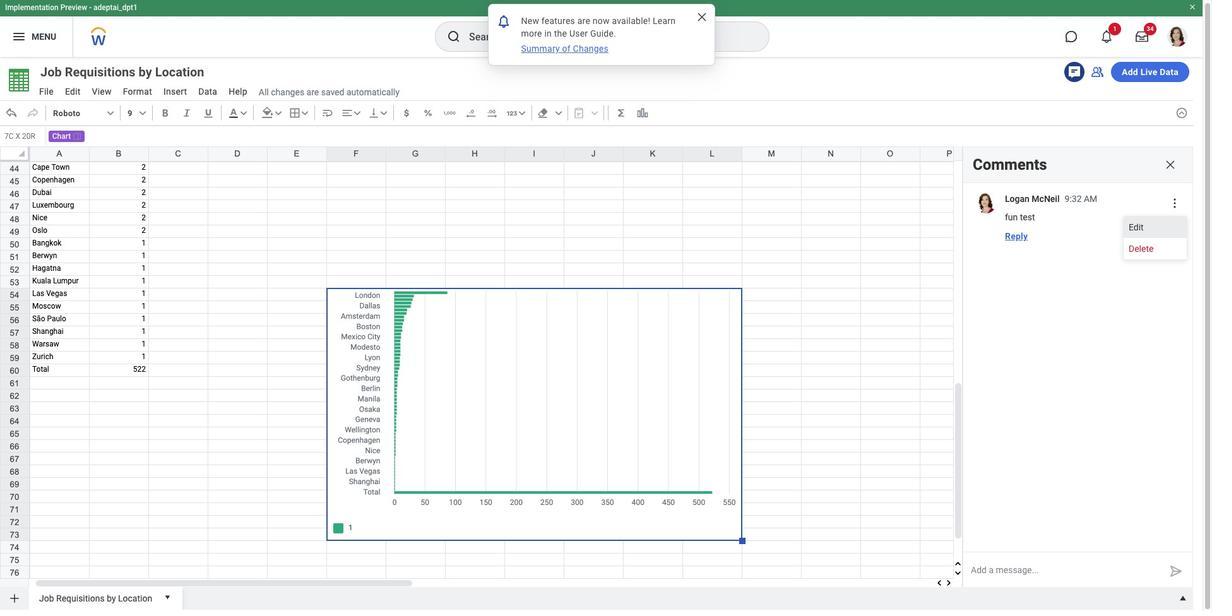 Task type: locate. For each thing, give the bounding box(es) containing it.
chevron down small image
[[136, 107, 149, 119], [298, 107, 311, 119], [351, 107, 363, 119], [377, 107, 390, 119], [516, 107, 528, 119], [552, 107, 565, 119]]

data inside menus menu bar
[[198, 86, 217, 97]]

requisitions for first job requisitions by location button from the bottom
[[56, 593, 105, 603]]

1 vertical spatial job requisitions by location button
[[34, 587, 157, 607]]

data inside 'button'
[[1160, 67, 1179, 77]]

0 horizontal spatial location
[[118, 593, 152, 603]]

0 vertical spatial x image
[[695, 11, 708, 23]]

1 vertical spatial by
[[107, 593, 116, 603]]

in
[[545, 28, 552, 39]]

chevron down small image right 9
[[136, 107, 149, 119]]

comments
[[973, 156, 1047, 174]]

1 horizontal spatial x image
[[1164, 158, 1177, 171]]

are for features
[[578, 16, 590, 26]]

1 vertical spatial x image
[[1164, 158, 1177, 171]]

numbers image
[[506, 107, 518, 119]]

add footer ws image
[[8, 592, 21, 605]]

logan mcneil 9:32 am
[[1005, 194, 1097, 204]]

chevron down small image inside the 9 dropdown button
[[136, 107, 149, 119]]

0 vertical spatial data
[[1160, 67, 1179, 77]]

close environment banner image
[[1189, 3, 1196, 11]]

1 vertical spatial location
[[118, 593, 152, 603]]

edit up roboto
[[65, 86, 81, 97]]

bold image
[[159, 107, 172, 119]]

3 chevron down small image from the left
[[351, 107, 363, 119]]

1 horizontal spatial are
[[578, 16, 590, 26]]

1 horizontal spatial location
[[155, 64, 204, 80]]

location up insert
[[155, 64, 204, 80]]

0 vertical spatial job requisitions by location button
[[34, 63, 227, 81]]

by left caret down small image
[[107, 593, 116, 603]]

x image inside "comments" region
[[1164, 158, 1177, 171]]

chevron down small image left dollar sign icon
[[377, 107, 390, 119]]

None text field
[[1, 128, 45, 145]]

-
[[89, 3, 92, 12]]

0 horizontal spatial edit
[[65, 86, 81, 97]]

requisitions
[[65, 64, 135, 80], [56, 593, 105, 603]]

1 vertical spatial requisitions
[[56, 593, 105, 603]]

location
[[155, 64, 204, 80], [118, 593, 152, 603]]

0 vertical spatial are
[[578, 16, 590, 26]]

0 horizontal spatial data
[[198, 86, 217, 97]]

all changes are saved automatically
[[259, 87, 400, 97]]

automatically
[[347, 87, 400, 97]]

of
[[562, 44, 571, 54]]

x image right the learn
[[695, 11, 708, 23]]

summary of changes link
[[520, 42, 610, 55]]

dialog
[[488, 4, 715, 66]]

grid
[[0, 0, 1212, 602]]

3 chevron down small image from the left
[[272, 107, 285, 119]]

job requisitions by location button
[[34, 63, 227, 81], [34, 587, 157, 607]]

add live data
[[1122, 67, 1179, 77]]

are
[[578, 16, 590, 26], [307, 87, 319, 97]]

changes
[[573, 44, 609, 54]]

thousands comma image
[[443, 107, 456, 119]]

1 horizontal spatial data
[[1160, 67, 1179, 77]]

chevron down small image
[[104, 107, 117, 119], [237, 107, 250, 119], [272, 107, 285, 119]]

are up user
[[578, 16, 590, 26]]

add zero image
[[486, 107, 499, 119]]

edit up delete
[[1129, 222, 1144, 232]]

saved
[[321, 87, 344, 97]]

by
[[139, 64, 152, 80], [107, 593, 116, 603]]

1 chevron down small image from the left
[[104, 107, 117, 119]]

by up menus menu bar
[[139, 64, 152, 80]]

align left image
[[341, 107, 353, 119]]

job up 'file'
[[40, 64, 62, 80]]

search image
[[446, 29, 462, 44]]

add
[[1122, 67, 1138, 77]]

chevron down small image left eraser image
[[516, 107, 528, 119]]

data up underline image at the top left
[[198, 86, 217, 97]]

2 chevron down small image from the left
[[298, 107, 311, 119]]

1 horizontal spatial edit
[[1129, 222, 1144, 232]]

1 vertical spatial are
[[307, 87, 319, 97]]

2 horizontal spatial chevron down small image
[[272, 107, 285, 119]]

data
[[1160, 67, 1179, 77], [198, 86, 217, 97]]

9 button
[[123, 103, 149, 123]]

are inside new features are now available! learn more in the user guide. summary of changes
[[578, 16, 590, 26]]

features
[[542, 16, 575, 26]]

None field
[[1165, 193, 1185, 213]]

text wrap image
[[321, 107, 334, 119]]

0 horizontal spatial chevron down small image
[[104, 107, 117, 119]]

menus menu bar
[[33, 83, 254, 102]]

are left saved
[[307, 87, 319, 97]]

chevron down small image left "align bottom" image
[[351, 107, 363, 119]]

guide.
[[590, 28, 616, 39]]

0 vertical spatial location
[[155, 64, 204, 80]]

1
[[1113, 25, 1117, 32]]

9
[[128, 108, 132, 118]]

0 vertical spatial edit
[[65, 86, 81, 97]]

chart
[[52, 132, 71, 141]]

are for changes
[[307, 87, 319, 97]]

are inside "button"
[[307, 87, 319, 97]]

preview
[[60, 3, 87, 12]]

chevron down small image left text wrap image
[[298, 107, 311, 119]]

more
[[521, 28, 542, 39]]

job
[[40, 64, 62, 80], [39, 593, 54, 603]]

chevron down small image left 9
[[104, 107, 117, 119]]

0 horizontal spatial x image
[[695, 11, 708, 23]]

5 chevron down small image from the left
[[516, 107, 528, 119]]

chevron down small image left the border all icon
[[272, 107, 285, 119]]

0 vertical spatial requisitions
[[65, 64, 135, 80]]

x image inside dialog
[[695, 11, 708, 23]]

activity stream image
[[1067, 64, 1082, 80]]

job requisitions by location
[[40, 64, 204, 80], [39, 593, 152, 603]]

job right 'add footer ws' icon
[[39, 593, 54, 603]]

1 horizontal spatial by
[[139, 64, 152, 80]]

available!
[[612, 16, 651, 26]]

learn
[[653, 16, 676, 26]]

chevron down small image right eraser image
[[552, 107, 565, 119]]

1 vertical spatial edit
[[1129, 222, 1144, 232]]

notifications large image
[[1100, 30, 1113, 43]]

1 vertical spatial data
[[198, 86, 217, 97]]

roboto
[[53, 108, 80, 118]]

chevron down small image for numbers icon
[[516, 107, 528, 119]]

border all image
[[288, 107, 301, 119]]

0 horizontal spatial are
[[307, 87, 319, 97]]

all
[[259, 87, 269, 97]]

9:32
[[1065, 194, 1082, 204]]

help
[[229, 86, 247, 97]]

related actions vertical image
[[1169, 197, 1181, 210]]

x image up related actions vertical image
[[1164, 158, 1177, 171]]

2 job requisitions by location button from the top
[[34, 587, 157, 607]]

chevron down small image down help at left
[[237, 107, 250, 119]]

edit
[[65, 86, 81, 97], [1129, 222, 1144, 232]]

1 horizontal spatial chevron down small image
[[237, 107, 250, 119]]

italics image
[[180, 107, 193, 119]]

location left caret down small image
[[118, 593, 152, 603]]

1 chevron down small image from the left
[[136, 107, 149, 119]]

all changes are saved automatically button
[[254, 86, 400, 98]]

4 chevron down small image from the left
[[377, 107, 390, 119]]

x image
[[695, 11, 708, 23], [1164, 158, 1177, 171]]

0 horizontal spatial by
[[107, 593, 116, 603]]

34
[[1147, 25, 1154, 32]]

application
[[963, 552, 1193, 588]]

add live data button
[[1111, 62, 1189, 82]]

none field inside "comments" region
[[1165, 193, 1185, 213]]

menu button
[[0, 16, 73, 57]]

changes
[[271, 87, 304, 97]]

am
[[1084, 194, 1097, 204]]

align bottom image
[[367, 107, 380, 119]]

media classroom image
[[1090, 64, 1105, 80]]

comments region
[[963, 147, 1193, 588]]

data right live
[[1160, 67, 1179, 77]]

summary
[[521, 44, 560, 54]]



Task type: vqa. For each thing, say whether or not it's contained in the screenshot.
right Technology
no



Task type: describe. For each thing, give the bounding box(es) containing it.
roboto button
[[49, 103, 117, 123]]

justify image
[[11, 29, 27, 44]]

implementation preview -   adeptai_dpt1
[[5, 3, 138, 12]]

chevron down small image for align left image at the top left of page
[[351, 107, 363, 119]]

adeptai_dpt1
[[93, 3, 138, 12]]

notifications image
[[496, 14, 511, 29]]

caret down small image
[[161, 591, 174, 604]]

new features are now available! learn more in the user guide. summary of changes
[[521, 16, 678, 54]]

delete button
[[1124, 238, 1187, 259]]

percentage image
[[422, 107, 434, 119]]

1 vertical spatial job
[[39, 593, 54, 603]]

Search Workday  search field
[[469, 23, 743, 51]]

chart image
[[636, 107, 649, 119]]

user
[[569, 28, 588, 39]]

dollar sign image
[[400, 107, 413, 119]]

live
[[1141, 67, 1158, 77]]

dialog containing new features are now available! learn more in the user guide.
[[488, 4, 715, 66]]

chevron up circle image
[[1176, 107, 1188, 119]]

mcneil
[[1032, 194, 1060, 204]]

chart button
[[48, 131, 85, 142]]

fun
[[1005, 212, 1018, 222]]

reply button
[[1000, 226, 1033, 246]]

menu
[[32, 31, 56, 41]]

format
[[123, 86, 152, 97]]

chevron down small image for "align bottom" image
[[377, 107, 390, 119]]

autosum image
[[615, 107, 627, 119]]

requisitions for first job requisitions by location button from the top
[[65, 64, 135, 80]]

the
[[554, 28, 567, 39]]

remove zero image
[[464, 107, 477, 119]]

0 vertical spatial job requisitions by location
[[40, 64, 204, 80]]

profile logan mcneil image
[[1167, 27, 1188, 49]]

0 vertical spatial job
[[40, 64, 62, 80]]

delete
[[1129, 243, 1154, 254]]

implementation
[[5, 3, 59, 12]]

Add a message... text field
[[963, 552, 1165, 588]]

logan mcneil image
[[976, 193, 996, 213]]

edit inside edit button
[[1129, 222, 1144, 232]]

1 job requisitions by location button from the top
[[34, 63, 227, 81]]

inbox large image
[[1136, 30, 1148, 43]]

file
[[39, 86, 54, 97]]

34 button
[[1128, 23, 1157, 51]]

send image
[[1169, 564, 1184, 579]]

0 vertical spatial by
[[139, 64, 152, 80]]

2 chevron down small image from the left
[[237, 107, 250, 119]]

now
[[593, 16, 610, 26]]

view
[[92, 86, 112, 97]]

insert
[[164, 86, 187, 97]]

chevron down small image inside roboto dropdown button
[[104, 107, 117, 119]]

edit inside menus menu bar
[[65, 86, 81, 97]]

undo l image
[[5, 107, 18, 119]]

edit button
[[1124, 217, 1187, 238]]

reply
[[1005, 231, 1028, 241]]

toolbar container region
[[0, 100, 1171, 126]]

chevron down small image for the border all icon
[[298, 107, 311, 119]]

eraser image
[[536, 107, 549, 119]]

6 chevron down small image from the left
[[552, 107, 565, 119]]

menu banner
[[0, 0, 1203, 57]]

1 button
[[1093, 23, 1121, 51]]

underline image
[[202, 107, 214, 119]]

fun test
[[1005, 212, 1035, 222]]

caret up image
[[1177, 592, 1189, 605]]

logan
[[1005, 194, 1030, 204]]

new
[[521, 16, 539, 26]]

test
[[1020, 212, 1035, 222]]

1 vertical spatial job requisitions by location
[[39, 593, 152, 603]]



